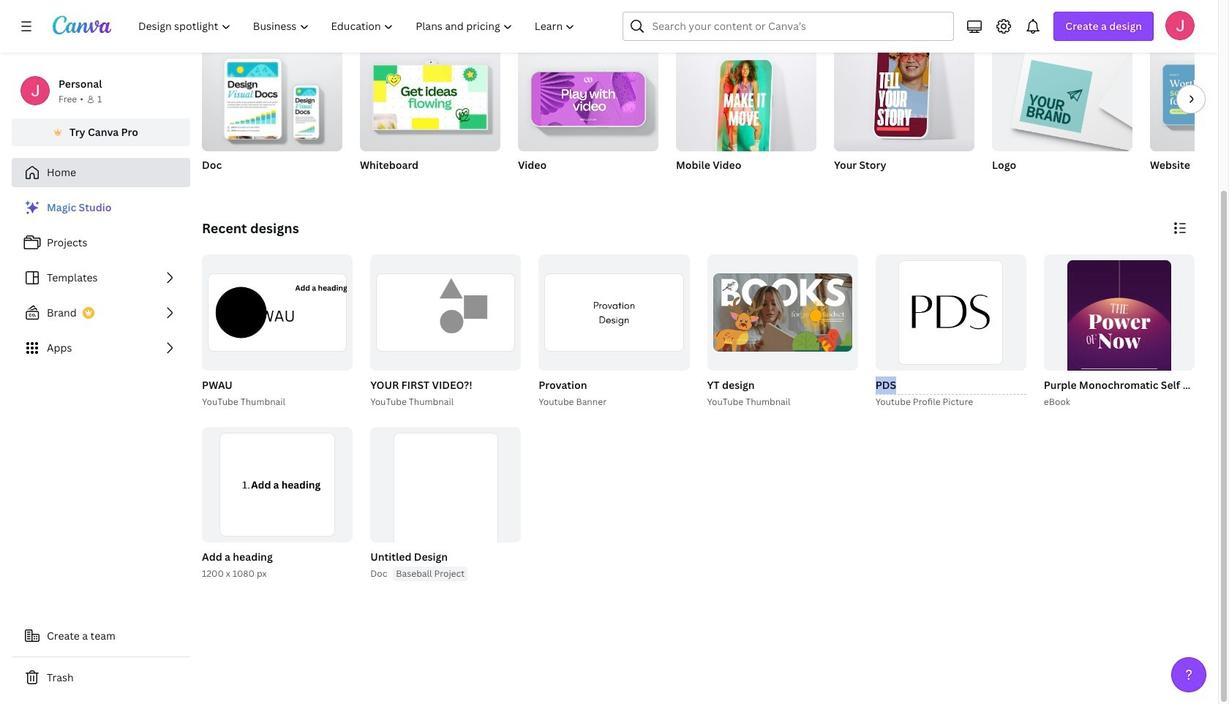 Task type: locate. For each thing, give the bounding box(es) containing it.
list
[[12, 193, 190, 363]]

None field
[[875, 377, 1026, 395]]

None search field
[[623, 12, 954, 41]]

top level navigation element
[[129, 12, 588, 41]]

group
[[834, 37, 974, 191], [834, 37, 974, 151], [202, 40, 342, 191], [202, 40, 342, 151], [360, 40, 500, 191], [360, 40, 500, 151], [518, 40, 658, 191], [518, 40, 658, 151], [676, 40, 816, 191], [676, 40, 816, 160], [992, 40, 1133, 191], [992, 40, 1133, 151], [1150, 46, 1229, 191], [1150, 46, 1229, 151], [199, 255, 353, 409], [202, 255, 353, 371], [367, 255, 521, 409], [370, 255, 521, 371], [536, 255, 690, 409], [539, 255, 690, 371], [704, 255, 858, 409], [873, 255, 1026, 409], [1041, 255, 1229, 427], [1044, 255, 1195, 427], [199, 427, 353, 582], [202, 427, 353, 543], [367, 427, 521, 582], [370, 427, 521, 580]]



Task type: describe. For each thing, give the bounding box(es) containing it.
james peterson image
[[1165, 11, 1195, 40]]

Search search field
[[652, 12, 925, 40]]



Task type: vqa. For each thing, say whether or not it's contained in the screenshot.
our in 'Excluding the back liner, our stickers have a thickness of 2 mil for the face side plus 1 mil for the laminate side. Note: 1 mil is equivalent to 1/1000 of an inch.'
no



